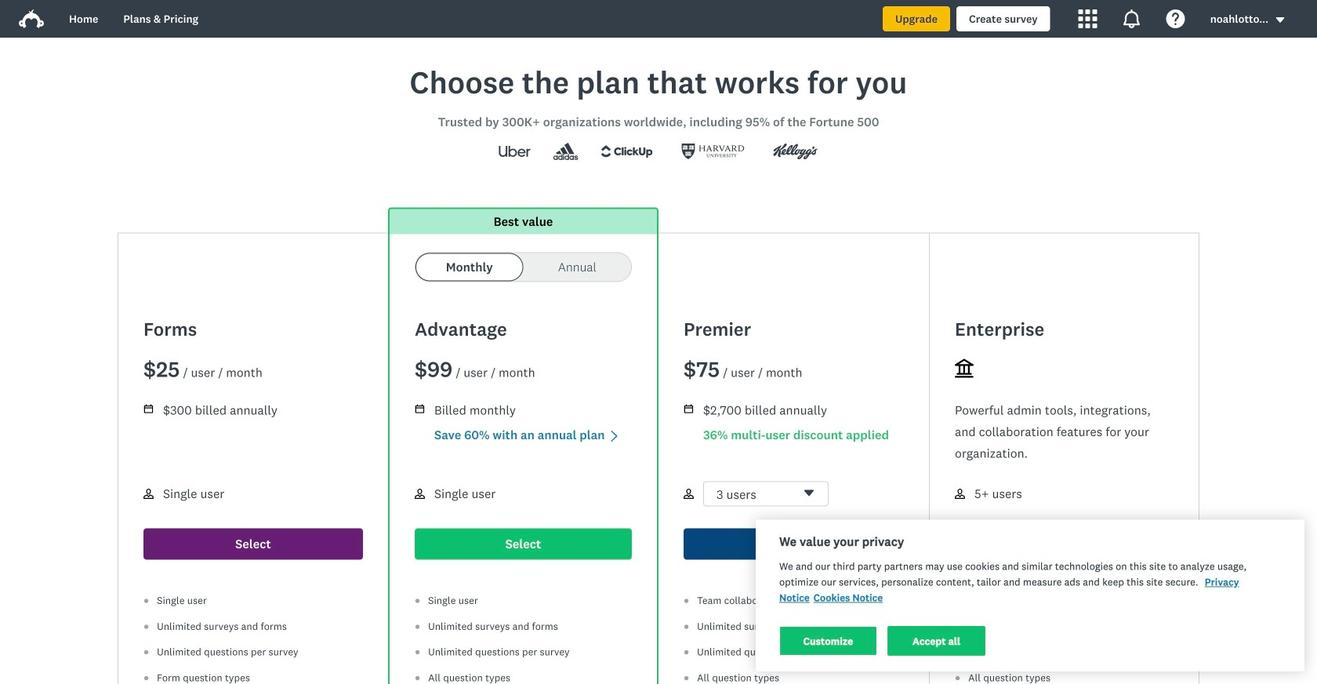 Task type: vqa. For each thing, say whether or not it's contained in the screenshot.
3rd user image from right
yes



Task type: describe. For each thing, give the bounding box(es) containing it.
building icon image
[[955, 359, 974, 378]]

1 user image from the left
[[144, 489, 154, 499]]

2 user image from the left
[[415, 489, 425, 499]]

notification center icon image
[[1123, 9, 1142, 28]]

Select Menu field
[[704, 481, 829, 507]]

1 brand logo image from the top
[[19, 6, 44, 31]]

kellogg's image
[[759, 139, 833, 164]]

uber image
[[485, 139, 545, 164]]

harvard image
[[668, 139, 759, 164]]

help icon image
[[1167, 9, 1186, 28]]



Task type: locate. For each thing, give the bounding box(es) containing it.
calendar icon image
[[144, 404, 154, 414], [415, 404, 425, 414], [684, 404, 694, 414], [144, 404, 153, 413], [416, 404, 425, 413], [685, 404, 694, 413]]

clickup image
[[587, 139, 668, 164]]

user image
[[144, 489, 154, 499], [415, 489, 425, 499], [684, 489, 694, 499]]

2 horizontal spatial user image
[[684, 489, 694, 499]]

adidas image
[[545, 143, 587, 160]]

user image
[[955, 489, 966, 499]]

products icon image
[[1079, 9, 1098, 28], [1079, 9, 1098, 28]]

1 horizontal spatial user image
[[415, 489, 425, 499]]

right arrow image
[[608, 430, 621, 442]]

0 horizontal spatial user image
[[144, 489, 154, 499]]

brand logo image
[[19, 6, 44, 31], [19, 9, 44, 28]]

dropdown arrow icon image
[[1276, 14, 1286, 25], [1277, 17, 1285, 23]]

3 user image from the left
[[684, 489, 694, 499]]

2 brand logo image from the top
[[19, 9, 44, 28]]



